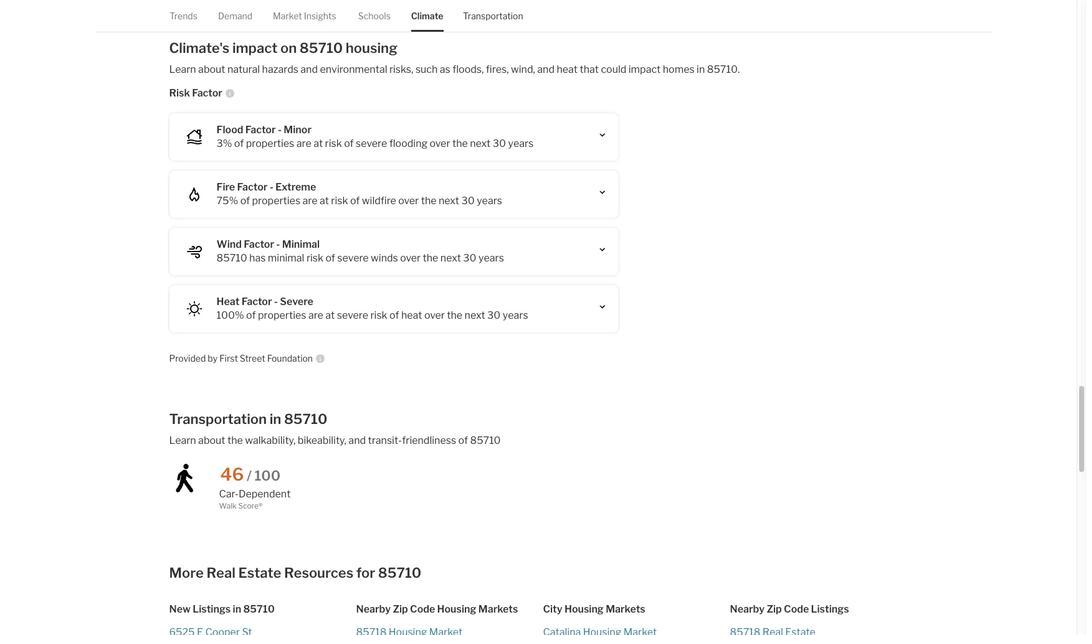 Task type: describe. For each thing, give the bounding box(es) containing it.
environmental
[[320, 64, 387, 75]]

new
[[169, 604, 191, 615]]

/
[[247, 468, 252, 484]]

insights
[[304, 11, 336, 21]]

properties for extreme
[[252, 195, 300, 207]]

transportation for transportation
[[463, 11, 523, 21]]

1 markets from the left
[[478, 604, 518, 615]]

market
[[273, 11, 302, 21]]

bikeability,
[[298, 435, 346, 447]]

new listings in 85710 heading
[[169, 603, 356, 617]]

learn for learn about the walkability, bikeability, and transit-friendliness of 85710
[[169, 435, 196, 447]]

transportation link
[[463, 0, 523, 32]]

schools
[[358, 11, 390, 21]]

provided by first street foundation
[[169, 353, 313, 364]]

85710 down insights
[[300, 40, 343, 56]]

climate's
[[169, 40, 230, 56]]

has
[[249, 252, 266, 264]]

3%
[[217, 138, 232, 150]]

100%
[[217, 310, 244, 322]]

by
[[208, 353, 218, 364]]

0 horizontal spatial and
[[301, 64, 318, 75]]

trends
[[169, 11, 197, 21]]

as
[[440, 64, 450, 75]]

factor for fire
[[237, 181, 268, 193]]

score
[[238, 502, 259, 511]]

wildfire
[[362, 195, 396, 207]]

could
[[601, 64, 627, 75]]

2 listings from the left
[[811, 604, 849, 615]]

- for minor
[[278, 124, 282, 136]]

®
[[259, 502, 263, 511]]

properties for severe
[[258, 310, 306, 322]]

risk inside flood factor - minor 3% of properties are at risk of severe flooding over the next 30 years
[[325, 138, 342, 150]]

new listings in 85710
[[169, 604, 275, 615]]

at for severe
[[326, 310, 335, 322]]

flood
[[217, 124, 243, 136]]

walkability,
[[245, 435, 296, 447]]

street
[[240, 353, 265, 364]]

- for severe
[[274, 296, 278, 308]]

minimal
[[282, 239, 320, 251]]

years inside wind factor - minimal 85710 has minimal risk of severe winds over the next 30 years
[[479, 252, 504, 264]]

of right 100%
[[246, 310, 256, 322]]

wind factor - minimal 85710 has minimal risk of severe winds over the next 30 years
[[217, 239, 504, 264]]

over inside heat factor - severe 100% of properties are at severe        risk of heat over the next 30 years
[[424, 310, 445, 322]]

30 inside flood factor - minor 3% of properties are at risk of severe flooding over the next 30 years
[[493, 138, 506, 150]]

the inside flood factor - minor 3% of properties are at risk of severe flooding over the next 30 years
[[452, 138, 468, 150]]

wind,
[[511, 64, 535, 75]]

winds
[[371, 252, 398, 264]]

46 / 100
[[220, 464, 281, 486]]

city housing markets heading
[[543, 603, 730, 617]]

years inside fire factor - extreme 75% of properties are at risk of wildfire over the next 30 years
[[477, 195, 502, 207]]

85710 inside wind factor - minimal 85710 has minimal risk of severe winds over the next 30 years
[[217, 252, 247, 264]]

2 markets from the left
[[606, 604, 645, 615]]

trends link
[[169, 0, 197, 32]]

75%
[[217, 195, 238, 207]]

fire
[[217, 181, 235, 193]]

for
[[356, 565, 375, 582]]

housing
[[346, 40, 397, 56]]

city housing markets
[[543, 604, 645, 615]]

- for extreme
[[270, 181, 273, 193]]

more real estate resources for 85710
[[169, 565, 421, 582]]

risk inside fire factor - extreme 75% of properties are at risk of wildfire over the next 30 years
[[331, 195, 348, 207]]

nearby zip code listings heading
[[730, 603, 917, 617]]

walk
[[219, 502, 237, 511]]

factor for risk
[[192, 87, 222, 99]]

30 inside wind factor - minimal 85710 has minimal risk of severe winds over the next 30 years
[[463, 252, 476, 264]]

learn about natural hazards and environmental risks, such as floods, fires, wind, and heat that      could impact homes in 85710.
[[169, 64, 740, 75]]

at for extreme
[[320, 195, 329, 207]]

transit-
[[368, 435, 402, 447]]

over inside wind factor - minimal 85710 has minimal risk of severe winds over the next 30 years
[[400, 252, 421, 264]]

properties for minor
[[246, 138, 294, 150]]

flooding
[[389, 138, 428, 150]]

extreme
[[276, 181, 316, 193]]

heat inside heat factor - severe 100% of properties are at severe        risk of heat over the next 30 years
[[401, 310, 422, 322]]

next inside heat factor - severe 100% of properties are at severe        risk of heat over the next 30 years
[[465, 310, 485, 322]]

of right friendliness
[[458, 435, 468, 447]]

climate's impact on 85710 housing
[[169, 40, 397, 56]]

next inside flood factor - minor 3% of properties are at risk of severe flooding over the next 30 years
[[470, 138, 491, 150]]

schools link
[[358, 0, 390, 32]]

nearby zip code housing markets
[[356, 604, 518, 615]]

30 inside fire factor - extreme 75% of properties are at risk of wildfire over the next 30 years
[[461, 195, 475, 207]]

homes
[[663, 64, 695, 75]]

estate
[[238, 565, 281, 582]]

factor for heat
[[242, 296, 272, 308]]

the inside wind factor - minimal 85710 has minimal risk of severe winds over the next 30 years
[[423, 252, 438, 264]]

of up fire factor - extreme 75% of properties are at risk of wildfire over the next 30 years
[[344, 138, 354, 150]]

0 horizontal spatial impact
[[232, 40, 278, 56]]

heat factor - severe 100% of properties are at severe        risk of heat over the next 30 years
[[217, 296, 528, 322]]

of right 75%
[[240, 195, 250, 207]]

about for natural
[[198, 64, 225, 75]]

risk factor
[[169, 87, 222, 99]]

climate
[[411, 11, 443, 21]]

85710 up bikeability,
[[284, 411, 327, 428]]

on
[[280, 40, 297, 56]]

market insights link
[[273, 0, 336, 32]]

46
[[220, 464, 244, 486]]

zip for listings
[[767, 604, 782, 615]]

risk
[[169, 87, 190, 99]]

provided
[[169, 353, 206, 364]]

dependent
[[239, 489, 291, 501]]

next inside fire factor - extreme 75% of properties are at risk of wildfire over the next 30 years
[[439, 195, 459, 207]]

friendliness
[[402, 435, 456, 447]]

that
[[580, 64, 599, 75]]



Task type: locate. For each thing, give the bounding box(es) containing it.
2 learn from the top
[[169, 435, 196, 447]]

1 horizontal spatial impact
[[629, 64, 661, 75]]

in
[[697, 64, 705, 75], [270, 411, 281, 428], [233, 604, 241, 615]]

transportation up walkability,
[[169, 411, 267, 428]]

flood factor - minor 3% of properties are at risk of severe flooding over the next 30 years
[[217, 124, 534, 150]]

0 vertical spatial are
[[296, 138, 311, 150]]

0 horizontal spatial nearby
[[356, 604, 391, 615]]

0 horizontal spatial zip
[[393, 604, 408, 615]]

are for extreme
[[303, 195, 318, 207]]

-
[[278, 124, 282, 136], [270, 181, 273, 193], [276, 239, 280, 251], [274, 296, 278, 308]]

1 horizontal spatial heat
[[557, 64, 578, 75]]

properties down minor
[[246, 138, 294, 150]]

such
[[416, 64, 438, 75]]

nearby zip code housing markets heading
[[356, 603, 543, 617]]

are down extreme
[[303, 195, 318, 207]]

1 horizontal spatial housing
[[565, 604, 604, 615]]

nearby zip code listings
[[730, 604, 849, 615]]

nearby
[[356, 604, 391, 615], [730, 604, 765, 615]]

severe for severe
[[337, 310, 368, 322]]

1 vertical spatial learn
[[169, 435, 196, 447]]

about up '46'
[[198, 435, 225, 447]]

- inside fire factor - extreme 75% of properties are at risk of wildfire over the next 30 years
[[270, 181, 273, 193]]

at inside flood factor - minor 3% of properties are at risk of severe flooding over the next 30 years
[[314, 138, 323, 150]]

2 horizontal spatial and
[[537, 64, 555, 75]]

about down climate's at the left top of the page
[[198, 64, 225, 75]]

zip for housing
[[393, 604, 408, 615]]

1 horizontal spatial transportation
[[463, 11, 523, 21]]

and right hazards
[[301, 64, 318, 75]]

1 vertical spatial at
[[320, 195, 329, 207]]

0 horizontal spatial markets
[[478, 604, 518, 615]]

85710 right friendliness
[[470, 435, 501, 447]]

the
[[452, 138, 468, 150], [421, 195, 437, 207], [423, 252, 438, 264], [447, 310, 463, 322], [227, 435, 243, 447]]

housing
[[437, 604, 476, 615], [565, 604, 604, 615]]

factor up has
[[244, 239, 274, 251]]

- left extreme
[[270, 181, 273, 193]]

transportation up the fires,
[[463, 11, 523, 21]]

properties inside flood factor - minor 3% of properties are at risk of severe flooding over the next 30 years
[[246, 138, 294, 150]]

foundation
[[267, 353, 313, 364]]

are for minor
[[296, 138, 311, 150]]

fires,
[[486, 64, 509, 75]]

- inside flood factor - minor 3% of properties are at risk of severe flooding over the next 30 years
[[278, 124, 282, 136]]

impact up natural
[[232, 40, 278, 56]]

the inside heat factor - severe 100% of properties are at severe        risk of heat over the next 30 years
[[447, 310, 463, 322]]

next
[[470, 138, 491, 150], [439, 195, 459, 207], [440, 252, 461, 264], [465, 310, 485, 322]]

properties inside fire factor - extreme 75% of properties are at risk of wildfire over the next 30 years
[[252, 195, 300, 207]]

demand link
[[218, 0, 252, 32]]

1 vertical spatial are
[[303, 195, 318, 207]]

in inside heading
[[233, 604, 241, 615]]

factor inside flood factor - minor 3% of properties are at risk of severe flooding over the next 30 years
[[245, 124, 276, 136]]

1 horizontal spatial listings
[[811, 604, 849, 615]]

0 horizontal spatial heat
[[401, 310, 422, 322]]

0 vertical spatial learn
[[169, 64, 196, 75]]

factor inside fire factor - extreme 75% of properties are at risk of wildfire over the next 30 years
[[237, 181, 268, 193]]

listings
[[193, 604, 231, 615], [811, 604, 849, 615]]

in down 'real'
[[233, 604, 241, 615]]

100
[[255, 468, 281, 484]]

are down the severe
[[308, 310, 323, 322]]

the inside fire factor - extreme 75% of properties are at risk of wildfire over the next 30 years
[[421, 195, 437, 207]]

years
[[508, 138, 534, 150], [477, 195, 502, 207], [479, 252, 504, 264], [503, 310, 528, 322]]

1 housing from the left
[[437, 604, 476, 615]]

are
[[296, 138, 311, 150], [303, 195, 318, 207], [308, 310, 323, 322]]

code for housing
[[410, 604, 435, 615]]

car-dependent walk score ®
[[219, 489, 291, 511]]

severe
[[280, 296, 313, 308]]

0 horizontal spatial in
[[233, 604, 241, 615]]

over inside flood factor - minor 3% of properties are at risk of severe flooding over the next 30 years
[[430, 138, 450, 150]]

severe inside heat factor - severe 100% of properties are at severe        risk of heat over the next 30 years
[[337, 310, 368, 322]]

1 nearby from the left
[[356, 604, 391, 615]]

2 vertical spatial properties
[[258, 310, 306, 322]]

heat
[[217, 296, 240, 308]]

of left wildfire
[[350, 195, 360, 207]]

0 vertical spatial about
[[198, 64, 225, 75]]

car-
[[219, 489, 239, 501]]

impact
[[232, 40, 278, 56], [629, 64, 661, 75]]

1 horizontal spatial markets
[[606, 604, 645, 615]]

of down winds
[[390, 310, 399, 322]]

1 about from the top
[[198, 64, 225, 75]]

of
[[234, 138, 244, 150], [344, 138, 354, 150], [240, 195, 250, 207], [350, 195, 360, 207], [326, 252, 335, 264], [246, 310, 256, 322], [390, 310, 399, 322], [458, 435, 468, 447]]

1 vertical spatial in
[[270, 411, 281, 428]]

- inside wind factor - minimal 85710 has minimal risk of severe winds over the next 30 years
[[276, 239, 280, 251]]

risks,
[[389, 64, 413, 75]]

properties down the severe
[[258, 310, 306, 322]]

1 listings from the left
[[193, 604, 231, 615]]

transportation
[[463, 11, 523, 21], [169, 411, 267, 428]]

about
[[198, 64, 225, 75], [198, 435, 225, 447]]

2 horizontal spatial in
[[697, 64, 705, 75]]

1 vertical spatial heat
[[401, 310, 422, 322]]

- for minimal
[[276, 239, 280, 251]]

over
[[430, 138, 450, 150], [398, 195, 419, 207], [400, 252, 421, 264], [424, 310, 445, 322]]

1 horizontal spatial zip
[[767, 604, 782, 615]]

first
[[219, 353, 238, 364]]

at for minor
[[314, 138, 323, 150]]

severe inside flood factor - minor 3% of properties are at risk of severe flooding over the next 30 years
[[356, 138, 387, 150]]

risk up fire factor - extreme 75% of properties are at risk of wildfire over the next 30 years
[[325, 138, 342, 150]]

1 vertical spatial about
[[198, 435, 225, 447]]

2 vertical spatial at
[[326, 310, 335, 322]]

code for listings
[[784, 604, 809, 615]]

are for severe
[[308, 310, 323, 322]]

code
[[410, 604, 435, 615], [784, 604, 809, 615]]

30 inside heat factor - severe 100% of properties are at severe        risk of heat over the next 30 years
[[487, 310, 501, 322]]

learn about the walkability, bikeability, and transit-friendliness of 85710
[[169, 435, 501, 447]]

85710 right "for"
[[378, 565, 421, 582]]

are inside flood factor - minor 3% of properties are at risk of severe flooding over the next 30 years
[[296, 138, 311, 150]]

- up minimal
[[276, 239, 280, 251]]

and left transit-
[[349, 435, 366, 447]]

are down minor
[[296, 138, 311, 150]]

0 horizontal spatial housing
[[437, 604, 476, 615]]

1 horizontal spatial and
[[349, 435, 366, 447]]

risk down winds
[[370, 310, 387, 322]]

factor right flood
[[245, 124, 276, 136]]

next inside wind factor - minimal 85710 has minimal risk of severe winds over the next 30 years
[[440, 252, 461, 264]]

0 vertical spatial heat
[[557, 64, 578, 75]]

transportation for transportation in 85710
[[169, 411, 267, 428]]

are inside fire factor - extreme 75% of properties are at risk of wildfire over the next 30 years
[[303, 195, 318, 207]]

85710 down estate
[[243, 604, 275, 615]]

risk left wildfire
[[331, 195, 348, 207]]

2 zip from the left
[[767, 604, 782, 615]]

in right the "homes" at the right of the page
[[697, 64, 705, 75]]

severe for minimal
[[337, 252, 369, 264]]

floods,
[[453, 64, 484, 75]]

and
[[301, 64, 318, 75], [537, 64, 555, 75], [349, 435, 366, 447]]

more
[[169, 565, 204, 582]]

- left minor
[[278, 124, 282, 136]]

fire factor - extreme 75% of properties are at risk of wildfire over the next 30 years
[[217, 181, 502, 207]]

2 about from the top
[[198, 435, 225, 447]]

85710 inside heading
[[243, 604, 275, 615]]

hazards
[[262, 64, 298, 75]]

0 vertical spatial severe
[[356, 138, 387, 150]]

risk inside wind factor - minimal 85710 has minimal risk of severe winds over the next 30 years
[[307, 252, 323, 264]]

2 vertical spatial severe
[[337, 310, 368, 322]]

of right 3%
[[234, 138, 244, 150]]

- inside heat factor - severe 100% of properties are at severe        risk of heat over the next 30 years
[[274, 296, 278, 308]]

factor for wind
[[244, 239, 274, 251]]

0 vertical spatial impact
[[232, 40, 278, 56]]

wind
[[217, 239, 242, 251]]

30
[[493, 138, 506, 150], [461, 195, 475, 207], [463, 252, 476, 264], [487, 310, 501, 322]]

are inside heat factor - severe 100% of properties are at severe        risk of heat over the next 30 years
[[308, 310, 323, 322]]

factor for flood
[[245, 124, 276, 136]]

2 vertical spatial in
[[233, 604, 241, 615]]

risk inside heat factor - severe 100% of properties are at severe        risk of heat over the next 30 years
[[370, 310, 387, 322]]

85710
[[300, 40, 343, 56], [217, 252, 247, 264], [284, 411, 327, 428], [470, 435, 501, 447], [378, 565, 421, 582], [243, 604, 275, 615]]

85710.
[[707, 64, 740, 75]]

1 zip from the left
[[393, 604, 408, 615]]

2 nearby from the left
[[730, 604, 765, 615]]

1 vertical spatial properties
[[252, 195, 300, 207]]

factor inside heat factor - severe 100% of properties are at severe        risk of heat over the next 30 years
[[242, 296, 272, 308]]

1 horizontal spatial in
[[270, 411, 281, 428]]

of right minimal
[[326, 252, 335, 264]]

0 horizontal spatial transportation
[[169, 411, 267, 428]]

market insights
[[273, 11, 336, 21]]

0 horizontal spatial listings
[[193, 604, 231, 615]]

nearby for nearby zip code housing markets
[[356, 604, 391, 615]]

years inside flood factor - minor 3% of properties are at risk of severe flooding over the next 30 years
[[508, 138, 534, 150]]

2 vertical spatial are
[[308, 310, 323, 322]]

minimal
[[268, 252, 304, 264]]

85710 down the wind
[[217, 252, 247, 264]]

0 vertical spatial properties
[[246, 138, 294, 150]]

about for the
[[198, 435, 225, 447]]

properties down extreme
[[252, 195, 300, 207]]

resources
[[284, 565, 353, 582]]

0 horizontal spatial code
[[410, 604, 435, 615]]

1 learn from the top
[[169, 64, 196, 75]]

factor right risk
[[192, 87, 222, 99]]

learn
[[169, 64, 196, 75], [169, 435, 196, 447]]

risk
[[325, 138, 342, 150], [331, 195, 348, 207], [307, 252, 323, 264], [370, 310, 387, 322]]

2 code from the left
[[784, 604, 809, 615]]

and right wind,
[[537, 64, 555, 75]]

at inside heat factor - severe 100% of properties are at severe        risk of heat over the next 30 years
[[326, 310, 335, 322]]

1 vertical spatial severe
[[337, 252, 369, 264]]

heat
[[557, 64, 578, 75], [401, 310, 422, 322]]

zip
[[393, 604, 408, 615], [767, 604, 782, 615]]

- left the severe
[[274, 296, 278, 308]]

0 vertical spatial transportation
[[463, 11, 523, 21]]

impact right could
[[629, 64, 661, 75]]

minor
[[284, 124, 312, 136]]

factor inside wind factor - minimal 85710 has minimal risk of severe winds over the next 30 years
[[244, 239, 274, 251]]

properties inside heat factor - severe 100% of properties are at severe        risk of heat over the next 30 years
[[258, 310, 306, 322]]

learn for learn about natural hazards and environmental risks, such as floods, fires, wind, and heat that      could impact homes in 85710.
[[169, 64, 196, 75]]

2 housing from the left
[[565, 604, 604, 615]]

factor right fire
[[237, 181, 268, 193]]

1 vertical spatial transportation
[[169, 411, 267, 428]]

natural
[[227, 64, 260, 75]]

factor right heat
[[242, 296, 272, 308]]

factor
[[192, 87, 222, 99], [245, 124, 276, 136], [237, 181, 268, 193], [244, 239, 274, 251], [242, 296, 272, 308]]

of inside wind factor - minimal 85710 has minimal risk of severe winds over the next 30 years
[[326, 252, 335, 264]]

in up walkability,
[[270, 411, 281, 428]]

risk down minimal
[[307, 252, 323, 264]]

1 vertical spatial impact
[[629, 64, 661, 75]]

city
[[543, 604, 563, 615]]

0 vertical spatial in
[[697, 64, 705, 75]]

1 code from the left
[[410, 604, 435, 615]]

properties
[[246, 138, 294, 150], [252, 195, 300, 207], [258, 310, 306, 322]]

1 horizontal spatial code
[[784, 604, 809, 615]]

demand
[[218, 11, 252, 21]]

years inside heat factor - severe 100% of properties are at severe        risk of heat over the next 30 years
[[503, 310, 528, 322]]

over inside fire factor - extreme 75% of properties are at risk of wildfire over the next 30 years
[[398, 195, 419, 207]]

1 horizontal spatial nearby
[[730, 604, 765, 615]]

transportation in 85710
[[169, 411, 327, 428]]

severe inside wind factor - minimal 85710 has minimal risk of severe winds over the next 30 years
[[337, 252, 369, 264]]

climate link
[[411, 0, 443, 32]]

real
[[207, 565, 235, 582]]

at inside fire factor - extreme 75% of properties are at risk of wildfire over the next 30 years
[[320, 195, 329, 207]]

0 vertical spatial at
[[314, 138, 323, 150]]

nearby for nearby zip code listings
[[730, 604, 765, 615]]



Task type: vqa. For each thing, say whether or not it's contained in the screenshot.


